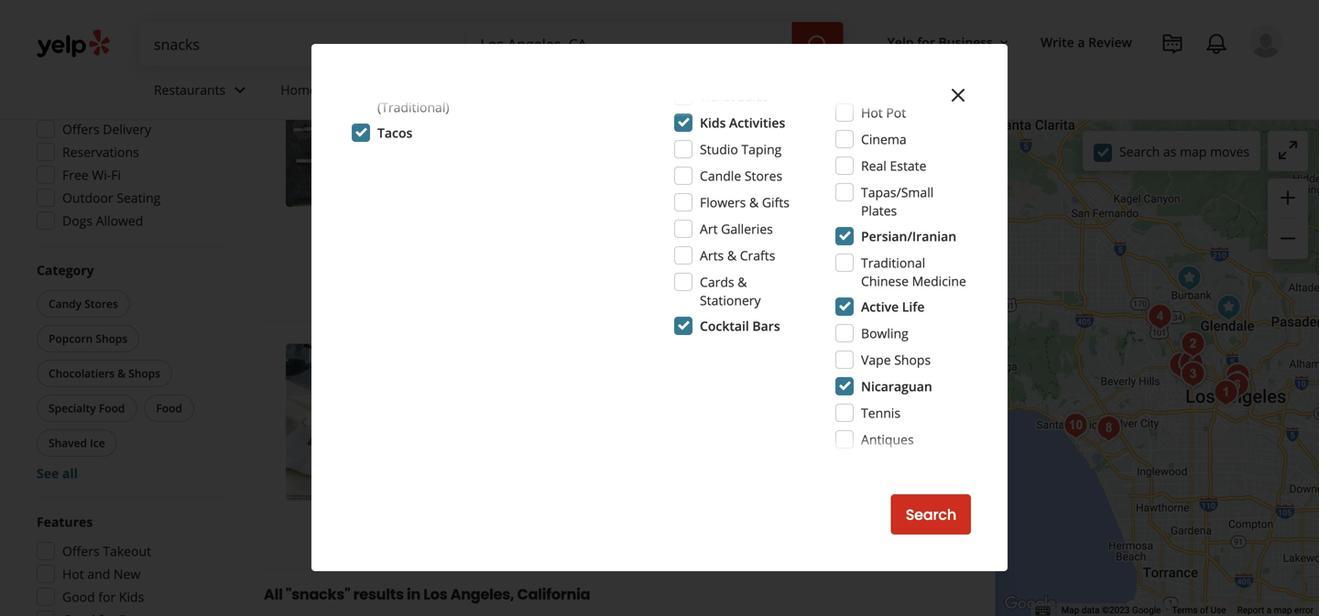 Task type: locate. For each thing, give the bounding box(es) containing it.
terms of use
[[1172, 605, 1226, 616]]

kids
[[700, 114, 726, 131], [119, 589, 144, 606]]

dairy queen/orange julius treat ctr image
[[1171, 260, 1208, 297]]

report a map error
[[1237, 605, 1314, 616]]

shops up chocolatiers & shops
[[96, 331, 128, 346]]

$$$$
[[188, 12, 213, 27]]

map right as
[[1180, 143, 1207, 160]]

shops inside the search dialog
[[894, 351, 931, 369]]

hot for hot pot
[[861, 104, 883, 121]]

2 offers from the top
[[62, 543, 100, 560]]

0 horizontal spatial a
[[1078, 33, 1085, 51]]

group containing offers delivery
[[31, 68, 227, 235]]

shaved ice
[[49, 436, 105, 451]]

juice bars & smoothies link
[[625, 108, 758, 126]]

0 horizontal spatial and
[[87, 566, 110, 583]]

see
[[37, 465, 59, 482]]

sunny blue image
[[1057, 408, 1094, 444]]

group containing features
[[31, 513, 227, 616]]

kids down "ticket" at the top of page
[[700, 114, 726, 131]]

shops for popcorn shops
[[96, 331, 128, 346]]

map data ©2023 google
[[1061, 605, 1161, 616]]

0 vertical spatial slideshow element
[[286, 49, 443, 207]]

0 vertical spatial and
[[891, 209, 914, 226]]

0 vertical spatial map
[[1180, 143, 1207, 160]]

specialty food
[[49, 401, 125, 416]]

1 vertical spatial slideshow element
[[286, 344, 443, 502]]

for inside button
[[917, 33, 935, 51]]

tennis
[[861, 404, 900, 422]]

bars inside the search dialog
[[752, 317, 780, 335]]

vape
[[861, 351, 891, 369]]

active
[[861, 298, 899, 316]]

0 horizontal spatial for
[[98, 589, 116, 606]]

0 horizontal spatial bars
[[658, 109, 683, 124]]

0 vertical spatial takeout
[[679, 271, 723, 286]]

takeout down arts
[[679, 271, 723, 286]]

offers
[[62, 120, 100, 138], [62, 543, 100, 560]]

more link
[[751, 227, 785, 245]]

0 horizontal spatial food
[[99, 401, 125, 416]]

bars right juice
[[658, 109, 683, 124]]

1 vertical spatial bars
[[752, 317, 780, 335]]

0 vertical spatial kids
[[700, 114, 726, 131]]

bowling
[[861, 325, 908, 342]]

wow choripan image
[[1173, 345, 1209, 382]]

mario kart snack station image
[[1142, 299, 1178, 335]]

all
[[264, 584, 283, 605]]

projects image
[[1161, 33, 1183, 55]]

candy stores
[[49, 296, 118, 311]]

24 chevron down v2 image
[[229, 79, 251, 101]]

stores right the candy
[[84, 296, 118, 311]]

1 horizontal spatial food
[[156, 401, 182, 416]]

juice bars & smoothies
[[629, 109, 754, 124]]

a
[[1078, 33, 1085, 51], [1267, 605, 1272, 616]]

0 vertical spatial a
[[1078, 33, 1085, 51]]

a right write
[[1078, 33, 1085, 51]]

a for report
[[1267, 605, 1272, 616]]

1 horizontal spatial and
[[891, 209, 914, 226]]

search as map moves
[[1119, 143, 1249, 160]]

see all
[[37, 465, 78, 482]]

search left as
[[1119, 143, 1160, 160]]

map region
[[845, 0, 1319, 616]]

start order link
[[823, 259, 937, 299]]

and
[[891, 209, 914, 226], [87, 566, 110, 583]]

1 vertical spatial and
[[87, 566, 110, 583]]

good for kids
[[62, 589, 144, 606]]

0 horizontal spatial stores
[[84, 296, 118, 311]]

arts & crafts
[[700, 247, 775, 264]]

and inside "where have u been juicy?!?! i'm always slightly disappointed with smoothie/juice places because the drinks are usually way too sweet and taste like they're made of artificial syrups.…"
[[891, 209, 914, 226]]

search for search as map moves
[[1119, 143, 1160, 160]]

hot for hot and new
[[62, 566, 84, 583]]

1 food from the left
[[99, 401, 125, 416]]

0 horizontal spatial hot
[[62, 566, 84, 583]]

bars
[[658, 109, 683, 124], [752, 317, 780, 335]]

drinks
[[694, 209, 731, 226]]

stores inside button
[[84, 296, 118, 311]]

stores inside the search dialog
[[745, 167, 782, 185]]

0 horizontal spatial shops
[[96, 331, 128, 346]]

all
[[62, 465, 78, 482]]

dogs down outdoor
[[62, 212, 93, 229]]

shared office spaces
[[861, 458, 942, 493]]

map
[[1180, 143, 1207, 160], [1274, 605, 1292, 616]]

hot inside the search dialog
[[861, 104, 883, 121]]

map for error
[[1274, 605, 1292, 616]]

search
[[1119, 143, 1160, 160], [906, 505, 956, 525]]

seating
[[117, 189, 161, 207]]

0 vertical spatial bars
[[658, 109, 683, 124]]

1 vertical spatial dogs
[[62, 212, 93, 229]]

16 info v2 image
[[404, 1, 418, 16]]

juice bars & smoothies button
[[625, 108, 758, 126]]

juicy?!?!
[[621, 191, 670, 208]]

sunny blue image
[[1090, 410, 1127, 447]]

category
[[37, 262, 94, 279]]

zoom in image
[[1277, 187, 1299, 209]]

2 horizontal spatial hot
[[861, 104, 883, 121]]

1 vertical spatial search
[[906, 505, 956, 525]]

american
[[377, 80, 434, 98]]

offers up reservations
[[62, 120, 100, 138]]

arts
[[700, 247, 724, 264]]

real
[[861, 157, 887, 174]]

0 horizontal spatial of
[[624, 227, 636, 245]]

wi-
[[92, 166, 111, 184]]

0 horizontal spatial dogs
[[62, 212, 93, 229]]

activities
[[729, 114, 785, 131]]

bars inside button
[[658, 109, 683, 124]]

spaces
[[861, 476, 902, 493]]

1 vertical spatial kids
[[119, 589, 144, 606]]

with
[[866, 191, 891, 208]]

cinema
[[861, 131, 907, 148]]

map left error on the right bottom of page
[[1274, 605, 1292, 616]]

bars right cocktail
[[752, 317, 780, 335]]

1 vertical spatial map
[[1274, 605, 1292, 616]]

info icon image
[[692, 163, 706, 177], [692, 163, 706, 177]]

stores for candle stores
[[745, 167, 782, 185]]

popcorn
[[49, 331, 93, 346]]

2 horizontal spatial shops
[[894, 351, 931, 369]]

1 horizontal spatial hot
[[769, 109, 789, 124]]

shops up food button
[[128, 366, 160, 381]]

0 horizontal spatial search
[[906, 505, 956, 525]]

shops inside button
[[96, 331, 128, 346]]

1 vertical spatial of
[[1200, 605, 1208, 616]]

1 vertical spatial offers
[[62, 543, 100, 560]]

dairy queen/orange julius treat ctr image
[[286, 344, 443, 502]]

1 horizontal spatial map
[[1274, 605, 1292, 616]]

1 horizontal spatial kids
[[700, 114, 726, 131]]

hot inside button
[[769, 109, 789, 124]]

$$$$ button
[[177, 6, 224, 34]]

1 vertical spatial for
[[98, 589, 116, 606]]

16 chevron down v2 image
[[997, 35, 1011, 50]]

art
[[700, 220, 718, 238]]

kream image
[[1208, 375, 1244, 411]]

1 horizontal spatial shops
[[128, 366, 160, 381]]

0 horizontal spatial map
[[1180, 143, 1207, 160]]

dogs inside 'hot dogs' button
[[792, 109, 818, 124]]

2 food from the left
[[156, 401, 182, 416]]

been
[[585, 191, 617, 208]]

1 horizontal spatial stores
[[745, 167, 782, 185]]

because
[[619, 209, 668, 226]]

cocktail
[[700, 317, 749, 335]]

0 vertical spatial offers
[[62, 120, 100, 138]]

& inside chocolatiers & shops button
[[117, 366, 126, 381]]

for right yelp
[[917, 33, 935, 51]]

of down because
[[624, 227, 636, 245]]

and up persian/iranian
[[891, 209, 914, 226]]

like
[[518, 227, 539, 245]]

features
[[37, 513, 93, 531]]

0 vertical spatial of
[[624, 227, 636, 245]]

bars for juice
[[658, 109, 683, 124]]

previous image
[[293, 117, 315, 139]]

1 vertical spatial takeout
[[103, 543, 151, 560]]

& inside juice bars & smoothies button
[[685, 109, 694, 124]]

search down office on the bottom
[[906, 505, 956, 525]]

shops up nicaraguan
[[894, 351, 931, 369]]

candle stores
[[700, 167, 782, 185]]

kids down new
[[119, 589, 144, 606]]

& for chocolatiers & shops
[[117, 366, 126, 381]]

a right report in the right bottom of the page
[[1267, 605, 1272, 616]]

levain bakery - larchmont village image
[[1163, 347, 1199, 384]]

1 offers from the top
[[62, 120, 100, 138]]

a for write
[[1078, 33, 1085, 51]]

offers up hot and new
[[62, 543, 100, 560]]

data
[[1082, 605, 1100, 616]]

0 vertical spatial stores
[[745, 167, 782, 185]]

$$$
[[145, 12, 164, 27]]

map for moves
[[1180, 143, 1207, 160]]

None search field
[[139, 22, 847, 66]]

"snacks"
[[286, 584, 350, 605]]

2 slideshow element from the top
[[286, 344, 443, 502]]

sales
[[738, 87, 769, 105]]

and up good for kids
[[87, 566, 110, 583]]

start order
[[840, 269, 919, 290]]

taping
[[741, 141, 782, 158]]

for for good
[[98, 589, 116, 606]]

1 horizontal spatial for
[[917, 33, 935, 51]]

medicine
[[912, 273, 966, 290]]

(traditional)
[[377, 98, 449, 116]]

bhan kanom thai image
[[1175, 326, 1211, 363]]

& inside cards & stationery
[[738, 273, 747, 291]]

tapas/small
[[861, 184, 934, 201]]

chocolatiers
[[49, 366, 115, 381]]

see all button
[[37, 465, 78, 482]]

88 hotdog & juicy image
[[1175, 356, 1211, 393], [1175, 356, 1211, 393]]

stores up slightly
[[745, 167, 782, 185]]

1 horizontal spatial bars
[[752, 317, 780, 335]]

sweet
[[853, 209, 888, 226]]

0 vertical spatial search
[[1119, 143, 1160, 160]]

offers delivery
[[62, 120, 151, 138]]

0 vertical spatial dogs
[[792, 109, 818, 124]]

1 horizontal spatial dogs
[[792, 109, 818, 124]]

offers for offers delivery
[[62, 120, 100, 138]]

slideshow element
[[286, 49, 443, 207], [286, 344, 443, 502]]

& for arts & crafts
[[727, 247, 737, 264]]

1 vertical spatial a
[[1267, 605, 1272, 616]]

88 hotdog & juicy image
[[286, 49, 443, 207]]

group
[[31, 68, 227, 235], [1268, 179, 1308, 259], [33, 261, 227, 483], [31, 513, 227, 616]]

keyboard shortcuts image
[[1036, 607, 1050, 616]]

search dialog
[[0, 0, 1319, 616]]

american (traditional)
[[377, 80, 449, 116]]

16 checkmark v2 image
[[661, 271, 676, 286]]

0 horizontal spatial takeout
[[103, 543, 151, 560]]

group containing category
[[33, 261, 227, 483]]

takeout up new
[[103, 543, 151, 560]]

shared
[[861, 458, 903, 475]]

of left use
[[1200, 605, 1208, 616]]

0 vertical spatial for
[[917, 33, 935, 51]]

delivery
[[103, 120, 151, 138]]

flowers & gifts
[[700, 194, 790, 211]]

for for yelp
[[917, 33, 935, 51]]

koreatown
[[829, 109, 895, 126]]

offers for offers takeout
[[62, 543, 100, 560]]

search inside button
[[906, 505, 956, 525]]

disappointed
[[784, 191, 862, 208]]

for down hot and new
[[98, 589, 116, 606]]

made
[[587, 227, 621, 245]]

1 horizontal spatial a
[[1267, 605, 1272, 616]]

dogs right activities
[[792, 109, 818, 124]]

persian/iranian
[[861, 228, 956, 245]]

1 vertical spatial stores
[[84, 296, 118, 311]]

1 horizontal spatial search
[[1119, 143, 1160, 160]]

smoothies
[[697, 109, 754, 124]]



Task type: vqa. For each thing, say whether or not it's contained in the screenshot.
of to the bottom
yes



Task type: describe. For each thing, give the bounding box(es) containing it.
& for flowers & gifts
[[749, 194, 759, 211]]

& for cards & stationery
[[738, 273, 747, 291]]

taste
[[486, 227, 515, 245]]

specialty food button
[[37, 395, 137, 422]]

i'm
[[674, 191, 692, 208]]

shops for vape shops
[[894, 351, 931, 369]]

report a map error link
[[1237, 605, 1314, 616]]

food button
[[144, 395, 194, 422]]

shaved ice button
[[37, 430, 117, 457]]

too
[[830, 209, 850, 226]]

candy stores button
[[37, 290, 130, 318]]

home services
[[281, 81, 369, 99]]

expand map image
[[1277, 139, 1299, 161]]

fi
[[111, 166, 121, 184]]

ticket
[[700, 87, 735, 105]]

order
[[879, 269, 919, 290]]

ice
[[90, 436, 105, 451]]

1 horizontal spatial of
[[1200, 605, 1208, 616]]

error
[[1294, 605, 1314, 616]]

write a review link
[[1033, 26, 1140, 59]]

of inside "where have u been juicy?!?! i'm always slightly disappointed with smoothie/juice places because the drinks are usually way too sweet and taste like they're made of artificial syrups.…"
[[624, 227, 636, 245]]

stationery
[[700, 292, 761, 309]]

home services link
[[266, 66, 409, 119]]

search for search
[[906, 505, 956, 525]]

healthy dining
[[600, 162, 686, 180]]

shops inside button
[[128, 366, 160, 381]]

1 horizontal spatial takeout
[[679, 271, 723, 286]]

previous image
[[293, 412, 315, 434]]

artificial
[[640, 227, 687, 245]]

free wi-fi
[[62, 166, 121, 184]]

galleries
[[721, 220, 773, 238]]

services
[[320, 81, 369, 99]]

map
[[1061, 605, 1079, 616]]

zoom out image
[[1277, 228, 1299, 250]]

business categories element
[[139, 66, 1282, 119]]

crafts
[[740, 247, 775, 264]]

0 horizontal spatial kids
[[119, 589, 144, 606]]

search image
[[807, 34, 829, 56]]

dogs allowed
[[62, 212, 143, 229]]

nicaraguan
[[861, 378, 932, 395]]

popcorn shops
[[49, 331, 128, 346]]

search button
[[891, 495, 971, 535]]

popcorn shops button
[[37, 325, 139, 353]]

cocktail bars
[[700, 317, 780, 335]]

©2023
[[1102, 605, 1130, 616]]

restaurants
[[154, 81, 226, 99]]

yelp for business button
[[880, 26, 1019, 59]]

flavor factory candy image
[[1210, 289, 1247, 326]]

candle
[[700, 167, 741, 185]]

syrups.…"
[[690, 227, 748, 245]]

outdoor
[[62, 189, 113, 207]]

chocolatiers & shops button
[[37, 360, 172, 387]]

business
[[938, 33, 993, 51]]

kids inside the search dialog
[[700, 114, 726, 131]]

estate
[[890, 157, 927, 174]]

slightly
[[739, 191, 780, 208]]

offers takeout
[[62, 543, 151, 560]]

flowers
[[700, 194, 746, 211]]

way
[[803, 209, 826, 226]]

chocolatiers & shops
[[49, 366, 160, 381]]

write a review
[[1041, 33, 1132, 51]]

$$$ button
[[131, 6, 177, 34]]

the
[[671, 209, 691, 226]]

art galleries
[[700, 220, 773, 238]]

always
[[695, 191, 735, 208]]

allowed
[[96, 212, 143, 229]]

hot dogs link
[[765, 108, 822, 126]]

hot pot
[[861, 104, 906, 121]]

1 slideshow element from the top
[[286, 49, 443, 207]]

terms of use link
[[1172, 605, 1226, 616]]

chinese
[[861, 273, 909, 290]]

healthy
[[600, 162, 646, 180]]

close image
[[947, 84, 969, 106]]

stores for candy stores
[[84, 296, 118, 311]]

moves
[[1210, 143, 1249, 160]]

juice
[[629, 109, 655, 124]]

google image
[[1000, 593, 1060, 616]]

gifts
[[762, 194, 790, 211]]

hot and new
[[62, 566, 140, 583]]

they're
[[542, 227, 583, 245]]

kids activities
[[700, 114, 785, 131]]

are
[[735, 209, 754, 226]]

kaminari gyoza bar image
[[1219, 367, 1255, 404]]

all "snacks" results in los angeles, california
[[264, 584, 590, 605]]

bars for cocktail
[[752, 317, 780, 335]]

specialty
[[49, 401, 96, 416]]

new
[[114, 566, 140, 583]]

results
[[353, 584, 404, 605]]

active life
[[861, 298, 925, 316]]

dining
[[649, 162, 686, 180]]

restaurants link
[[139, 66, 266, 119]]

user actions element
[[873, 23, 1308, 136]]

katsu sando image
[[1219, 358, 1256, 395]]

review
[[1088, 33, 1132, 51]]

real estate
[[861, 157, 927, 174]]

notifications image
[[1205, 33, 1227, 55]]

hot dogs
[[769, 109, 818, 124]]

hot for hot dogs
[[769, 109, 789, 124]]

report
[[1237, 605, 1264, 616]]



